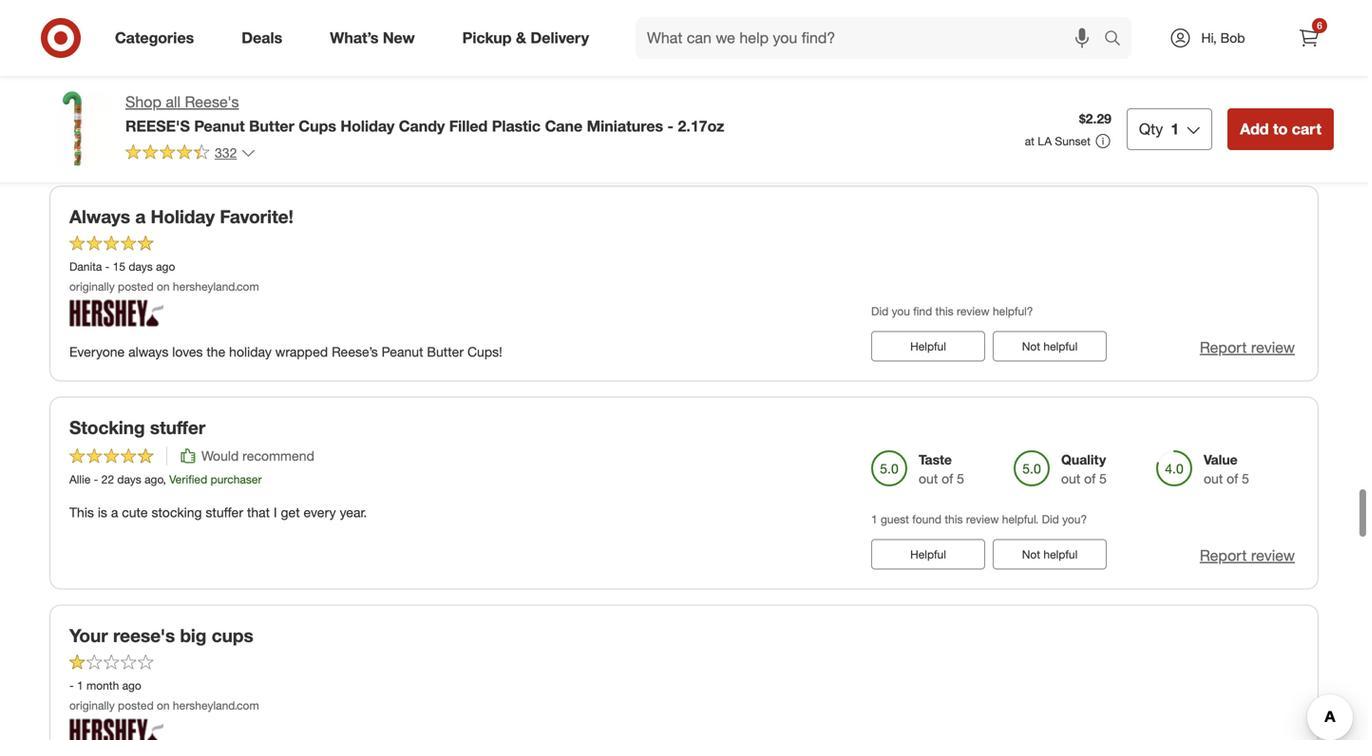 Task type: locate. For each thing, give the bounding box(es) containing it.
2 not from the top
[[1022, 547, 1041, 561]]

- left 15
[[105, 259, 110, 274]]

is
[[98, 504, 107, 520]]

1 hersheyland.com from the top
[[173, 280, 259, 294]]

1 vertical spatial butter
[[427, 343, 464, 360]]

not helpful button down the helpful?
[[993, 331, 1107, 361]]

helpful button for find
[[871, 331, 985, 361]]

originally down month
[[69, 699, 115, 713]]

ago right month
[[122, 678, 141, 693]]

not helpful for helpful.
[[1022, 547, 1078, 561]]

not helpful button down you? at the right bottom
[[993, 539, 1107, 569]]

sunset
[[1055, 134, 1091, 148]]

0 vertical spatial on
[[157, 280, 170, 294]]

out for quality out of 5
[[1061, 470, 1081, 487]]

of
[[942, 470, 953, 487], [1084, 470, 1096, 487], [1227, 470, 1238, 487]]

0 horizontal spatial 5
[[957, 470, 964, 487]]

2 posted from the top
[[118, 699, 154, 713]]

out down taste
[[919, 470, 938, 487]]

1 helpful from the top
[[910, 339, 946, 353]]

report review
[[1200, 338, 1295, 357], [1200, 546, 1295, 565]]

1 right qty
[[1171, 120, 1179, 138]]

3 out from the left
[[1204, 470, 1223, 487]]

1 horizontal spatial 5
[[1099, 470, 1107, 487]]

1 report review button from the top
[[1200, 337, 1295, 358]]

you?
[[1062, 512, 1087, 527]]

332 link
[[125, 143, 256, 165]]

not helpful for helpful?
[[1022, 339, 1078, 353]]

originally down danita
[[69, 280, 115, 294]]

on
[[157, 280, 170, 294], [157, 699, 170, 713]]

1 vertical spatial ago
[[145, 472, 163, 487]]

holiday right cups
[[341, 117, 395, 135]]

helpful?
[[993, 304, 1033, 319]]

not helpful down the helpful?
[[1022, 339, 1078, 353]]

danita - 15 days ago
[[69, 259, 175, 274]]

1 horizontal spatial 1
[[871, 512, 878, 527]]

1 helpful button from the top
[[871, 331, 985, 361]]

2 out from the left
[[1061, 470, 1081, 487]]

1 5 from the left
[[957, 470, 964, 487]]

2 report review from the top
[[1200, 546, 1295, 565]]

holiday down 332 link
[[151, 206, 215, 227]]

0 vertical spatial 1
[[1171, 120, 1179, 138]]

favorite!
[[220, 206, 294, 227]]

this
[[936, 304, 954, 319], [945, 512, 963, 527]]

search button
[[1096, 17, 1141, 63]]

holiday
[[341, 117, 395, 135], [151, 206, 215, 227]]

value out of 5
[[1204, 451, 1249, 487]]

peanut down reese's
[[194, 117, 245, 135]]

butter left cups!
[[427, 343, 464, 360]]

,
[[163, 472, 166, 487]]

2 not helpful from the top
[[1022, 547, 1078, 561]]

0 vertical spatial helpful
[[1044, 339, 1078, 353]]

stuffer left that
[[206, 504, 243, 520]]

pickup & delivery link
[[446, 17, 613, 59]]

posted down danita - 15 days ago
[[118, 280, 154, 294]]

did left you
[[871, 304, 889, 319]]

1 vertical spatial holiday
[[151, 206, 215, 227]]

0 horizontal spatial 1
[[77, 678, 83, 693]]

verified right ,
[[169, 472, 207, 487]]

1
[[1171, 120, 1179, 138], [871, 512, 878, 527], [77, 678, 83, 693]]

1 originally posted on hersheyland.com from the top
[[69, 280, 259, 294]]

butter left cups
[[249, 117, 294, 135]]

1 left month
[[77, 678, 83, 693]]

out
[[919, 470, 938, 487], [1061, 470, 1081, 487], [1204, 470, 1223, 487]]

1 helpful from the top
[[1044, 339, 1078, 353]]

days right 15
[[129, 259, 153, 274]]

5 inside taste out of 5
[[957, 470, 964, 487]]

- left 22
[[94, 472, 98, 487]]

1 vertical spatial helpful button
[[871, 539, 985, 569]]

1 for qty 1
[[1171, 120, 1179, 138]]

stocking stuffer
[[69, 417, 205, 438]]

1 horizontal spatial of
[[1084, 470, 1096, 487]]

ago up the cute
[[145, 472, 163, 487]]

1 for - 1 month ago
[[77, 678, 83, 693]]

1 vertical spatial originally
[[69, 699, 115, 713]]

2 horizontal spatial 5
[[1242, 470, 1249, 487]]

1 vertical spatial helpful
[[910, 547, 946, 561]]

a right always in the left of the page
[[135, 206, 146, 227]]

report review button for did you find this review helpful?
[[1200, 337, 1295, 358]]

1 vertical spatial did
[[1042, 512, 1059, 527]]

2 on from the top
[[157, 699, 170, 713]]

at
[[1025, 134, 1035, 148]]

originally posted on hersheyland.com for holiday
[[69, 280, 259, 294]]

helpful button down found
[[871, 539, 985, 569]]

2 5 from the left
[[1099, 470, 1107, 487]]

verified right verified purchases checkbox
[[1193, 75, 1244, 94]]

a right is
[[111, 504, 118, 520]]

0 vertical spatial hersheyland.com
[[173, 280, 259, 294]]

1 vertical spatial posted
[[118, 699, 154, 713]]

report review for did you find this review helpful?
[[1200, 338, 1295, 357]]

2.17oz
[[678, 117, 725, 135]]

0 vertical spatial a
[[135, 206, 146, 227]]

1 report review from the top
[[1200, 338, 1295, 357]]

- inside shop all reese's reese's peanut butter cups holiday candy filled plastic cane miniatures - 2.17oz
[[668, 117, 674, 135]]

1 vertical spatial this
[[945, 512, 963, 527]]

1 vertical spatial a
[[111, 504, 118, 520]]

2 vertical spatial 1
[[77, 678, 83, 693]]

1 vertical spatial report review button
[[1200, 545, 1295, 566]]

2 hersheyland.com from the top
[[173, 699, 259, 713]]

What can we help you find? suggestions appear below search field
[[636, 17, 1109, 59]]

out inside taste out of 5
[[919, 470, 938, 487]]

ago right 15
[[156, 259, 175, 274]]

1 vertical spatial not
[[1022, 547, 1041, 561]]

helpful button down find
[[871, 331, 985, 361]]

butter
[[249, 117, 294, 135], [427, 343, 464, 360]]

2 report from the top
[[1200, 546, 1247, 565]]

$2.29
[[1079, 110, 1112, 127]]

1 not helpful from the top
[[1022, 339, 1078, 353]]

peanut right 'reese's'
[[382, 343, 423, 360]]

taste out of 5
[[919, 451, 964, 487]]

0 vertical spatial not helpful
[[1022, 339, 1078, 353]]

1 vertical spatial originally posted on hersheyland.com
[[69, 699, 259, 713]]

what's
[[330, 29, 379, 47]]

days
[[129, 259, 153, 274], [117, 472, 141, 487]]

pickup
[[462, 29, 512, 47]]

originally posted on hersheyland.com down - 1 month ago
[[69, 699, 259, 713]]

helpful.
[[1002, 512, 1039, 527]]

not
[[1022, 339, 1041, 353], [1022, 547, 1041, 561]]

on down danita - 15 days ago
[[157, 280, 170, 294]]

image of reese's peanut butter cups holiday candy filled plastic cane miniatures - 2.17oz image
[[34, 91, 110, 167]]

1 posted from the top
[[118, 280, 154, 294]]

helpful down find
[[910, 339, 946, 353]]

5 inside value out of 5
[[1242, 470, 1249, 487]]

hersheyland.com
[[173, 280, 259, 294], [173, 699, 259, 713]]

on down "your reese's big cups"
[[157, 699, 170, 713]]

1 vertical spatial stuffer
[[206, 504, 243, 520]]

0 vertical spatial report review
[[1200, 338, 1295, 357]]

2 helpful button from the top
[[871, 539, 985, 569]]

0 horizontal spatial out
[[919, 470, 938, 487]]

report review button for 1 guest found this review helpful. did you?
[[1200, 545, 1295, 566]]

- left 2.17oz
[[668, 117, 674, 135]]

report review button
[[1200, 337, 1295, 358], [1200, 545, 1295, 566]]

1 originally from the top
[[69, 280, 115, 294]]

that
[[247, 504, 270, 520]]

1 vertical spatial not helpful
[[1022, 547, 1078, 561]]

always
[[69, 206, 130, 227]]

2 of from the left
[[1084, 470, 1096, 487]]

0 vertical spatial not helpful button
[[993, 331, 1107, 361]]

verified purchases
[[1193, 75, 1319, 94]]

1 horizontal spatial holiday
[[341, 117, 395, 135]]

0 vertical spatial originally posted on hersheyland.com
[[69, 280, 259, 294]]

0 vertical spatial did
[[871, 304, 889, 319]]

purchaser
[[211, 472, 262, 487]]

did left you? at the right bottom
[[1042, 512, 1059, 527]]

helpful button
[[871, 331, 985, 361], [871, 539, 985, 569]]

0 vertical spatial peanut
[[194, 117, 245, 135]]

of inside the quality out of 5
[[1084, 470, 1096, 487]]

1 out from the left
[[919, 470, 938, 487]]

0 horizontal spatial butter
[[249, 117, 294, 135]]

1 vertical spatial helpful
[[1044, 547, 1078, 561]]

3 5 from the left
[[1242, 470, 1249, 487]]

3 of from the left
[[1227, 470, 1238, 487]]

verified
[[1193, 75, 1244, 94], [169, 472, 207, 487]]

everyone always loves the holiday wrapped reese's peanut butter cups!
[[69, 343, 502, 360]]

cane
[[545, 117, 583, 135]]

holiday inside shop all reese's reese's peanut butter cups holiday candy filled plastic cane miniatures - 2.17oz
[[341, 117, 395, 135]]

originally posted on hersheyland.com down danita - 15 days ago
[[69, 280, 259, 294]]

0 horizontal spatial of
[[942, 470, 953, 487]]

stuffer up would
[[150, 417, 205, 438]]

days right 22
[[117, 472, 141, 487]]

helpful for found
[[910, 547, 946, 561]]

2 horizontal spatial out
[[1204, 470, 1223, 487]]

1 horizontal spatial out
[[1061, 470, 1081, 487]]

out inside value out of 5
[[1204, 470, 1223, 487]]

this for find
[[936, 304, 954, 319]]

not helpful down you? at the right bottom
[[1022, 547, 1078, 561]]

a
[[135, 206, 146, 227], [111, 504, 118, 520]]

1 vertical spatial peanut
[[382, 343, 423, 360]]

of inside value out of 5
[[1227, 470, 1238, 487]]

2 helpful from the top
[[910, 547, 946, 561]]

not helpful button for helpful?
[[993, 331, 1107, 361]]

posted for reese's
[[118, 699, 154, 713]]

1 vertical spatial days
[[117, 472, 141, 487]]

1 not helpful button from the top
[[993, 331, 1107, 361]]

report review for 1 guest found this review helpful. did you?
[[1200, 546, 1295, 565]]

did
[[871, 304, 889, 319], [1042, 512, 1059, 527]]

helpful
[[910, 339, 946, 353], [910, 547, 946, 561]]

originally posted on hersheyland.com
[[69, 280, 259, 294], [69, 699, 259, 713]]

hersheyland.com for cups
[[173, 699, 259, 713]]

0 vertical spatial not
[[1022, 339, 1041, 353]]

0 vertical spatial this
[[936, 304, 954, 319]]

reese's
[[113, 625, 175, 646]]

hersheyland.com for favorite!
[[173, 280, 259, 294]]

2 originally from the top
[[69, 699, 115, 713]]

quality out of 5
[[1061, 451, 1107, 487]]

2 horizontal spatial of
[[1227, 470, 1238, 487]]

6 link
[[1288, 17, 1330, 59]]

2 report review button from the top
[[1200, 545, 1295, 566]]

would recommend
[[201, 448, 314, 464]]

1 vertical spatial hersheyland.com
[[173, 699, 259, 713]]

la
[[1038, 134, 1052, 148]]

2 not helpful button from the top
[[993, 539, 1107, 569]]

0 vertical spatial verified
[[1193, 75, 1244, 94]]

days for 22
[[117, 472, 141, 487]]

qty
[[1139, 120, 1163, 138]]

allie
[[69, 472, 91, 487]]

2 vertical spatial ago
[[122, 678, 141, 693]]

0 vertical spatial ago
[[156, 259, 175, 274]]

value
[[1204, 451, 1238, 468]]

not down the helpful?
[[1022, 339, 1041, 353]]

posted
[[118, 280, 154, 294], [118, 699, 154, 713]]

0 horizontal spatial verified
[[169, 472, 207, 487]]

2 helpful from the top
[[1044, 547, 1078, 561]]

0 vertical spatial posted
[[118, 280, 154, 294]]

1 left "guest"
[[871, 512, 878, 527]]

0 horizontal spatial peanut
[[194, 117, 245, 135]]

1 of from the left
[[942, 470, 953, 487]]

332
[[215, 144, 237, 161]]

this right find
[[936, 304, 954, 319]]

1 vertical spatial not helpful button
[[993, 539, 1107, 569]]

0 vertical spatial butter
[[249, 117, 294, 135]]

2 originally posted on hersheyland.com from the top
[[69, 699, 259, 713]]

candy
[[399, 117, 445, 135]]

0 vertical spatial days
[[129, 259, 153, 274]]

out inside the quality out of 5
[[1061, 470, 1081, 487]]

1 report from the top
[[1200, 338, 1247, 357]]

0 vertical spatial stuffer
[[150, 417, 205, 438]]

1 vertical spatial verified
[[169, 472, 207, 487]]

0 vertical spatial holiday
[[341, 117, 395, 135]]

purchases
[[1248, 75, 1319, 94]]

out for taste out of 5
[[919, 470, 938, 487]]

1 not from the top
[[1022, 339, 1041, 353]]

days for 15
[[129, 259, 153, 274]]

0 vertical spatial report review button
[[1200, 337, 1295, 358]]

ago
[[156, 259, 175, 274], [145, 472, 163, 487], [122, 678, 141, 693]]

5 inside the quality out of 5
[[1099, 470, 1107, 487]]

-
[[668, 117, 674, 135], [105, 259, 110, 274], [94, 472, 98, 487], [69, 678, 74, 693]]

posted down - 1 month ago
[[118, 699, 154, 713]]

0 vertical spatial originally
[[69, 280, 115, 294]]

of for quality
[[1084, 470, 1096, 487]]

1 vertical spatial report
[[1200, 546, 1247, 565]]

pickup & delivery
[[462, 29, 589, 47]]

helpful
[[1044, 339, 1078, 353], [1044, 547, 1078, 561]]

always
[[128, 343, 169, 360]]

0 horizontal spatial did
[[871, 304, 889, 319]]

danita
[[69, 259, 102, 274]]

0 vertical spatial helpful button
[[871, 331, 985, 361]]

out down quality
[[1061, 470, 1081, 487]]

helpful down found
[[910, 547, 946, 561]]

not for helpful.
[[1022, 547, 1041, 561]]

everyone
[[69, 343, 125, 360]]

0 vertical spatial report
[[1200, 338, 1247, 357]]

of inside taste out of 5
[[942, 470, 953, 487]]

0 vertical spatial helpful
[[910, 339, 946, 353]]

did you find this review helpful?
[[871, 304, 1033, 319]]

peanut
[[194, 117, 245, 135], [382, 343, 423, 360]]

of down quality
[[1084, 470, 1096, 487]]

originally
[[69, 280, 115, 294], [69, 699, 115, 713]]

found
[[912, 512, 942, 527]]

out down value
[[1204, 470, 1223, 487]]

originally posted on hersheyland.com for big
[[69, 699, 259, 713]]

2 horizontal spatial 1
[[1171, 120, 1179, 138]]

hersheyland.com down cups
[[173, 699, 259, 713]]

this right found
[[945, 512, 963, 527]]

this for found
[[945, 512, 963, 527]]

ago for 22
[[145, 472, 163, 487]]

report for did you find this review helpful?
[[1200, 338, 1247, 357]]

1 horizontal spatial butter
[[427, 343, 464, 360]]

stocking
[[69, 417, 145, 438]]

1 on from the top
[[157, 280, 170, 294]]

of down taste
[[942, 470, 953, 487]]

review
[[957, 304, 990, 319], [1251, 338, 1295, 357], [966, 512, 999, 527], [1251, 546, 1295, 565]]

of down value
[[1227, 470, 1238, 487]]

1 vertical spatial on
[[157, 699, 170, 713]]

1 vertical spatial report review
[[1200, 546, 1295, 565]]

guest
[[881, 512, 909, 527]]

not down helpful.
[[1022, 547, 1041, 561]]

hersheyland.com up the
[[173, 280, 259, 294]]



Task type: describe. For each thing, give the bounding box(es) containing it.
butter inside shop all reese's reese's peanut butter cups holiday candy filled plastic cane miniatures - 2.17oz
[[249, 117, 294, 135]]

month
[[86, 678, 119, 693]]

would
[[201, 448, 239, 464]]

categories
[[115, 29, 194, 47]]

categories link
[[99, 17, 218, 59]]

helpful for helpful?
[[1044, 339, 1078, 353]]

reese's
[[332, 343, 378, 360]]

1 guest found this review helpful. did you?
[[871, 512, 1087, 527]]

posted for a
[[118, 280, 154, 294]]

plastic
[[492, 117, 541, 135]]

not for helpful?
[[1022, 339, 1041, 353]]

allie - 22 days ago , verified purchaser
[[69, 472, 262, 487]]

search
[[1096, 30, 1141, 49]]

quality
[[1061, 451, 1106, 468]]

cups
[[212, 625, 253, 646]]

Verified purchases checkbox
[[1167, 75, 1186, 94]]

cups
[[299, 117, 336, 135]]

originally for your
[[69, 699, 115, 713]]

5 for taste out of 5
[[957, 470, 964, 487]]

wrapped
[[275, 343, 328, 360]]

holiday
[[229, 343, 272, 360]]

1 horizontal spatial did
[[1042, 512, 1059, 527]]

add to cart
[[1240, 120, 1322, 138]]

helpful for helpful.
[[1044, 547, 1078, 561]]

get
[[281, 504, 300, 520]]

you
[[892, 304, 910, 319]]

stocking
[[152, 504, 202, 520]]

not helpful button for helpful.
[[993, 539, 1107, 569]]

- 1 month ago
[[69, 678, 141, 693]]

5 for value out of 5
[[1242, 470, 1249, 487]]

big
[[180, 625, 207, 646]]

hi, bob
[[1201, 29, 1245, 46]]

cups!
[[467, 343, 502, 360]]

miniatures
[[587, 117, 663, 135]]

peanut inside shop all reese's reese's peanut butter cups holiday candy filled plastic cane miniatures - 2.17oz
[[194, 117, 245, 135]]

reese's
[[185, 93, 239, 111]]

year.
[[340, 504, 367, 520]]

cart
[[1292, 120, 1322, 138]]

taste
[[919, 451, 952, 468]]

i
[[274, 504, 277, 520]]

filled
[[449, 117, 488, 135]]

22
[[101, 472, 114, 487]]

originally for always
[[69, 280, 115, 294]]

your reese's big cups
[[69, 625, 253, 646]]

6
[[1317, 19, 1322, 31]]

- left month
[[69, 678, 74, 693]]

1 horizontal spatial peanut
[[382, 343, 423, 360]]

the
[[207, 343, 225, 360]]

0 horizontal spatial a
[[111, 504, 118, 520]]

deals link
[[225, 17, 306, 59]]

1 horizontal spatial a
[[135, 206, 146, 227]]

what's new
[[330, 29, 415, 47]]

0 horizontal spatial holiday
[[151, 206, 215, 227]]

add
[[1240, 120, 1269, 138]]

15
[[113, 259, 125, 274]]

delivery
[[531, 29, 589, 47]]

loves
[[172, 343, 203, 360]]

out for value out of 5
[[1204, 470, 1223, 487]]

hi,
[[1201, 29, 1217, 46]]

find
[[913, 304, 932, 319]]

this is a cute stocking stuffer that i get every year.
[[69, 504, 367, 520]]

cute
[[122, 504, 148, 520]]

of for taste
[[942, 470, 953, 487]]

1 horizontal spatial verified
[[1193, 75, 1244, 94]]

1 vertical spatial 1
[[871, 512, 878, 527]]

all
[[166, 93, 181, 111]]

ago for 15
[[156, 259, 175, 274]]

what's new link
[[314, 17, 439, 59]]

report for 1 guest found this review helpful. did you?
[[1200, 546, 1247, 565]]

at la sunset
[[1025, 134, 1091, 148]]

helpful button for found
[[871, 539, 985, 569]]

always a holiday favorite!
[[69, 206, 294, 227]]

deals
[[242, 29, 282, 47]]

recommend
[[242, 448, 314, 464]]

bob
[[1221, 29, 1245, 46]]

With photos checkbox
[[1167, 50, 1186, 69]]

every
[[304, 504, 336, 520]]

on for big
[[157, 699, 170, 713]]

of for value
[[1227, 470, 1238, 487]]

new
[[383, 29, 415, 47]]

shop all reese's reese's peanut butter cups holiday candy filled plastic cane miniatures - 2.17oz
[[125, 93, 725, 135]]

qty 1
[[1139, 120, 1179, 138]]

your
[[69, 625, 108, 646]]

helpful for find
[[910, 339, 946, 353]]

to
[[1273, 120, 1288, 138]]

5 for quality out of 5
[[1099, 470, 1107, 487]]

reese's
[[125, 117, 190, 135]]

on for holiday
[[157, 280, 170, 294]]

shop
[[125, 93, 161, 111]]

add to cart button
[[1228, 108, 1334, 150]]

&
[[516, 29, 526, 47]]

this
[[69, 504, 94, 520]]



Task type: vqa. For each thing, say whether or not it's contained in the screenshot.
Would recommend
yes



